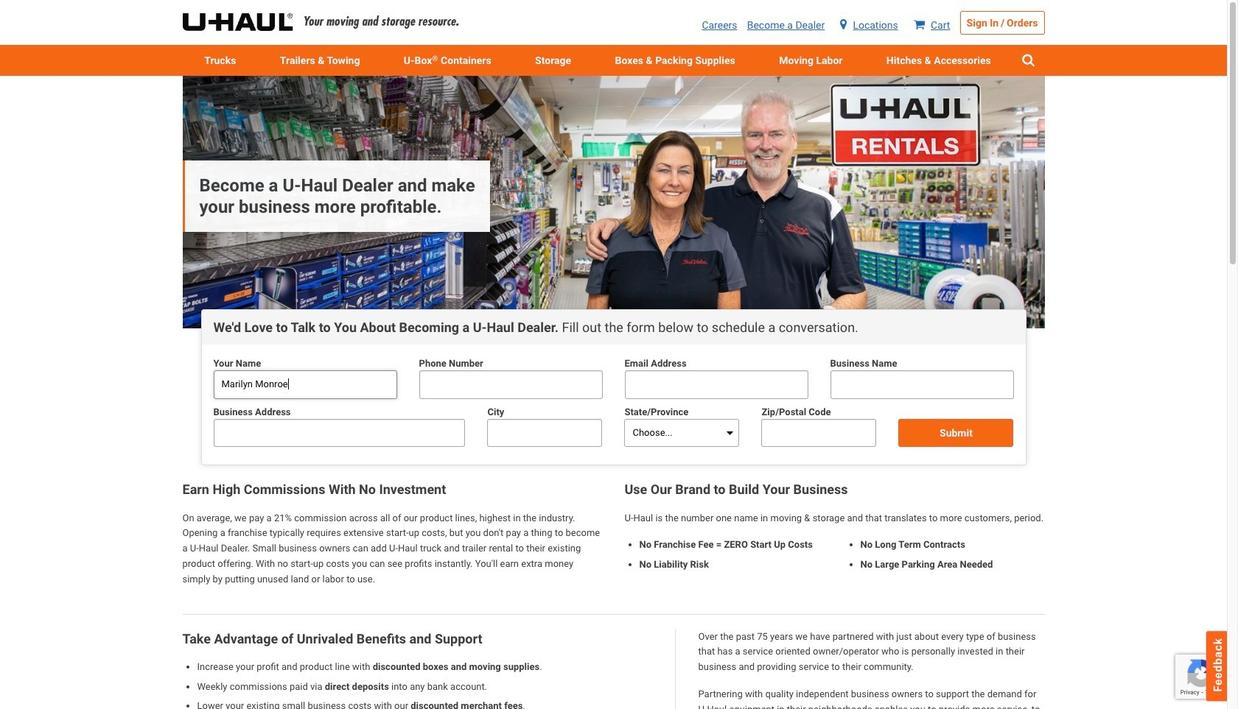 Task type: locate. For each thing, give the bounding box(es) containing it.
2 menu item from the left
[[258, 45, 382, 76]]

None text field
[[213, 371, 397, 399], [830, 371, 1014, 399], [487, 419, 602, 448], [762, 419, 877, 448], [213, 371, 397, 399], [830, 371, 1014, 399], [487, 419, 602, 448], [762, 419, 877, 448]]

None text field
[[213, 419, 465, 448]]

None email field
[[625, 371, 808, 399]]

1 menu item from the left
[[182, 45, 258, 76]]

None telephone field
[[419, 371, 602, 399]]

banner
[[0, 0, 1227, 76], [182, 76, 1045, 329]]

6 menu item from the left
[[865, 45, 1013, 76]]

menu
[[182, 45, 1045, 76]]

menu item
[[182, 45, 258, 76], [258, 45, 382, 76], [513, 45, 593, 76], [593, 45, 757, 76], [757, 45, 865, 76], [865, 45, 1013, 76]]



Task type: vqa. For each thing, say whether or not it's contained in the screenshot.
International Moves Icon
no



Task type: describe. For each thing, give the bounding box(es) containing it.
a couple inside of a u-haul store image
[[182, 76, 1045, 329]]

5 menu item from the left
[[757, 45, 865, 76]]

4 menu item from the left
[[593, 45, 757, 76]]

3 menu item from the left
[[513, 45, 593, 76]]



